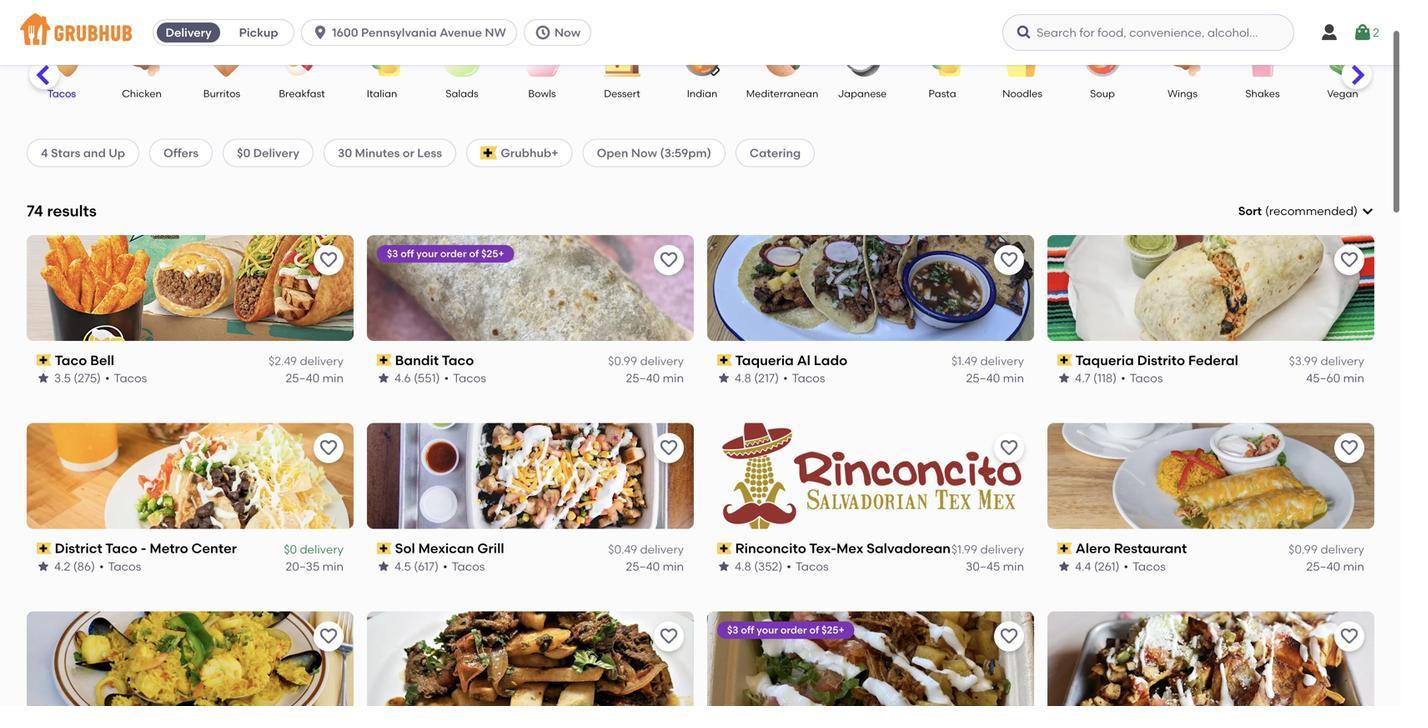 Task type: vqa. For each thing, say whether or not it's contained in the screenshot.
Vegan
yes



Task type: describe. For each thing, give the bounding box(es) containing it.
30–45 min
[[966, 559, 1024, 574]]

tacos for taqueria al lado
[[792, 371, 825, 385]]

off for bandit taco logo to the right
[[741, 624, 754, 636]]

subscription pass image for district taco - metro center
[[37, 543, 51, 555]]

30
[[338, 146, 352, 160]]

pennsylvania
[[361, 25, 437, 40]]

order for bandit taco logo to the right
[[780, 624, 807, 636]]

45–60 min
[[1306, 371, 1364, 385]]

offers
[[163, 146, 199, 160]]

tacos image
[[33, 40, 91, 77]]

(86)
[[73, 559, 95, 574]]

italian
[[367, 88, 397, 100]]

subscription pass image for rinconcito tex-mex salvadorean
[[717, 543, 732, 555]]

lado
[[814, 352, 847, 368]]

delivery for taqueria distrito federal
[[1321, 354, 1364, 368]]

2
[[1373, 25, 1379, 39]]

save this restaurant image for taco bell
[[319, 250, 339, 270]]

taco for bandit taco
[[442, 352, 474, 368]]

sol mexican grill
[[395, 541, 504, 557]]

shakes image
[[1233, 40, 1292, 77]]

star icon image for taqueria distrito federal
[[1057, 372, 1071, 385]]

chicken image
[[113, 40, 171, 77]]

rinconcito
[[735, 541, 806, 557]]

save this restaurant image for the well dressed burrito logo
[[659, 627, 679, 647]]

delivery for sol mexican grill
[[640, 542, 684, 557]]

4.6
[[394, 371, 411, 385]]

taco bell
[[55, 352, 114, 368]]

subscription pass image for taco bell
[[37, 354, 51, 366]]

(551)
[[414, 371, 440, 385]]

alero
[[1076, 541, 1111, 557]]

bowls image
[[513, 40, 571, 77]]

• tacos for alero restaurant
[[1124, 559, 1166, 574]]

$2.49 delivery
[[269, 354, 344, 368]]

bandit
[[395, 352, 439, 368]]

mex
[[836, 541, 863, 557]]

tacos for rinconcito tex-mex salvadorean
[[795, 559, 829, 574]]

svg image inside field
[[1361, 204, 1374, 218]]

svg image inside 1600 pennsylvania avenue nw button
[[312, 24, 329, 41]]

• for taqueria al lado
[[783, 371, 788, 385]]

mexican
[[418, 541, 474, 557]]

up
[[109, 146, 125, 160]]

taqueria al lado
[[735, 352, 847, 368]]

25–40 min for alero restaurant
[[1306, 559, 1364, 574]]

vegan image
[[1313, 40, 1372, 77]]

save this restaurant button for district taco - metro center logo
[[314, 433, 344, 463]]

district
[[55, 541, 102, 557]]

$2.49
[[269, 354, 297, 368]]

star icon image for rinconcito tex-mex salvadorean
[[717, 560, 731, 573]]

star icon image for taqueria al lado
[[717, 372, 731, 385]]

(
[[1265, 204, 1269, 218]]

$1.99 delivery
[[951, 542, 1024, 557]]

• tacos for taqueria distrito federal
[[1121, 371, 1163, 385]]

$3.99
[[1289, 354, 1318, 368]]

alero restaurant
[[1076, 541, 1187, 557]]

1 horizontal spatial bandit taco logo image
[[707, 612, 1034, 706]]

• for district taco - metro center
[[99, 559, 104, 574]]

proceed
[[1199, 550, 1247, 564]]

save this restaurant button for the well dressed burrito logo
[[654, 622, 684, 652]]

74 results
[[27, 202, 97, 220]]

nw
[[485, 25, 506, 40]]

4.5 (617)
[[394, 559, 439, 574]]

svg image for 2
[[1353, 23, 1373, 43]]

taqueria habanero bryant st logo image
[[1047, 612, 1374, 706]]

center
[[191, 541, 237, 557]]

delivery for district taco - metro center
[[300, 542, 344, 557]]

taqueria distrito federal
[[1076, 352, 1238, 368]]

distrito
[[1137, 352, 1185, 368]]

pasta image
[[913, 40, 972, 77]]

$0 delivery
[[284, 542, 344, 557]]

$3 off your order of $25+ for the topmost bandit taco logo
[[387, 248, 504, 260]]

rinconcito tex-mex salvadorean
[[735, 541, 951, 557]]

• for taqueria distrito federal
[[1121, 371, 1126, 385]]

sort
[[1238, 204, 1262, 218]]

salvadorean
[[867, 541, 951, 557]]

-
[[141, 541, 146, 557]]

save this restaurant button for las placitas logo
[[314, 622, 344, 652]]

sol
[[395, 541, 415, 557]]

save this restaurant button for the sol mexican grill logo
[[654, 433, 684, 463]]

save this restaurant button for the "taqueria distrito federal logo"
[[1334, 245, 1364, 275]]

dessert
[[604, 88, 640, 100]]

soup image
[[1073, 40, 1132, 77]]

save this restaurant image for district taco - metro center
[[319, 438, 339, 458]]

4.7 (118)
[[1075, 371, 1117, 385]]

25–40 for taqueria al lado
[[966, 371, 1000, 385]]

none field containing sort
[[1238, 203, 1374, 220]]

subscription pass image for alero restaurant
[[1057, 543, 1072, 555]]

$1.49
[[951, 354, 977, 368]]

save this restaurant button for taqueria al lado logo
[[994, 245, 1024, 275]]

4.8 (217)
[[735, 371, 779, 385]]

grill
[[477, 541, 504, 557]]

federal
[[1188, 352, 1238, 368]]

save this restaurant image for taqueria al lado
[[999, 250, 1019, 270]]

$0.99 for alero restaurant
[[1289, 542, 1318, 557]]

wings image
[[1153, 40, 1212, 77]]

to
[[1250, 550, 1261, 564]]

4.5
[[394, 559, 411, 574]]

4.8 for taqueria al lado
[[735, 371, 751, 385]]

shakes
[[1245, 88, 1280, 100]]

pickup button
[[224, 19, 294, 46]]

3.5
[[54, 371, 71, 385]]

svg image up noodles
[[1016, 24, 1032, 41]]

taqueria for taqueria distrito federal
[[1076, 352, 1134, 368]]

save this restaurant image for rinconcito tex-mex salvadorean
[[999, 438, 1019, 458]]

(118)
[[1093, 371, 1117, 385]]

45–60
[[1306, 371, 1340, 385]]

japanese image
[[833, 40, 891, 77]]

4.6 (551)
[[394, 371, 440, 385]]

taco bell logo image
[[27, 235, 354, 341]]

tacos for district taco - metro center
[[108, 559, 141, 574]]

of for bandit taco logo to the right
[[809, 624, 819, 636]]

$25+ for bandit taco logo to the right
[[822, 624, 845, 636]]

subscription pass image for taqueria distrito federal
[[1057, 354, 1072, 366]]

3.5 (275)
[[54, 371, 101, 385]]

minutes
[[355, 146, 400, 160]]

$0.99 for bandit taco
[[608, 354, 637, 368]]

20–35
[[286, 559, 320, 574]]

wings
[[1168, 88, 1197, 100]]

save this restaurant image for taqueria habanero bryant st logo
[[1339, 627, 1359, 647]]

delivery for rinconcito tex-mex salvadorean
[[980, 542, 1024, 557]]

$3.99 delivery
[[1289, 354, 1364, 368]]

delivery inside delivery button
[[166, 25, 212, 40]]

delivery for alero restaurant
[[1321, 542, 1364, 557]]

$0.99 delivery for bandit taco
[[608, 354, 684, 368]]

tacos for alero restaurant
[[1132, 559, 1166, 574]]

$0 for $0 delivery
[[237, 146, 250, 160]]

4.8 (352)
[[735, 559, 782, 574]]

dessert image
[[593, 40, 651, 77]]

save this restaurant image for las placitas logo
[[319, 627, 339, 647]]

soup
[[1090, 88, 1115, 100]]

restaurant
[[1114, 541, 1187, 557]]

4.2 (86)
[[54, 559, 95, 574]]

4.2
[[54, 559, 70, 574]]

4
[[41, 146, 48, 160]]



Task type: locate. For each thing, give the bounding box(es) containing it.
0 horizontal spatial bandit taco logo image
[[367, 235, 694, 341]]

0 vertical spatial delivery
[[166, 25, 212, 40]]

20–35 min
[[286, 559, 344, 574]]

bowls
[[528, 88, 556, 100]]

• for rinconcito tex-mex salvadorean
[[787, 559, 791, 574]]

tacos down taqueria distrito federal
[[1130, 371, 1163, 385]]

bandit taco logo image
[[367, 235, 694, 341], [707, 612, 1034, 706]]

save this restaurant button for taqueria habanero bryant st logo
[[1334, 622, 1364, 652]]

• tacos for sol mexican grill
[[443, 559, 485, 574]]

las placitas logo image
[[27, 612, 354, 706]]

bandit taco
[[395, 352, 474, 368]]

•
[[105, 371, 110, 385], [444, 371, 449, 385], [783, 371, 788, 385], [1121, 371, 1126, 385], [99, 559, 104, 574], [443, 559, 447, 574], [787, 559, 791, 574], [1124, 559, 1128, 574]]

taqueria for taqueria al lado
[[735, 352, 794, 368]]

2 horizontal spatial taco
[[442, 352, 474, 368]]

25–40 for bandit taco
[[626, 371, 660, 385]]

1 horizontal spatial your
[[757, 624, 778, 636]]

0 horizontal spatial $3 off your order of $25+
[[387, 248, 504, 260]]

4.4 (261)
[[1075, 559, 1120, 574]]

• down mexican
[[443, 559, 447, 574]]

0 vertical spatial your
[[416, 248, 438, 260]]

taco
[[55, 352, 87, 368], [442, 352, 474, 368], [105, 541, 137, 557]]

main navigation navigation
[[0, 0, 1401, 65]]

noodles image
[[993, 40, 1052, 77]]

0 vertical spatial off
[[401, 248, 414, 260]]

1 vertical spatial off
[[741, 624, 754, 636]]

(352)
[[754, 559, 782, 574]]

• tacos for taco bell
[[105, 371, 147, 385]]

tacos for taqueria distrito federal
[[1130, 371, 1163, 385]]

svg image right the ')'
[[1361, 204, 1374, 218]]

1 horizontal spatial $0
[[284, 542, 297, 557]]

$0
[[237, 146, 250, 160], [284, 542, 297, 557]]

subscription pass image left bandit
[[377, 354, 392, 366]]

min for rinconcito tex-mex salvadorean
[[1003, 559, 1024, 574]]

min for taco bell
[[322, 371, 344, 385]]

of for the topmost bandit taco logo
[[469, 248, 479, 260]]

• tacos down tex-
[[787, 559, 829, 574]]

pickup
[[239, 25, 278, 40]]

vegan
[[1327, 88, 1358, 100]]

25–40 min for taqueria al lado
[[966, 371, 1024, 385]]

• right (352)
[[787, 559, 791, 574]]

svg image inside the "2" button
[[1353, 23, 1373, 43]]

(3:59pm)
[[660, 146, 711, 160]]

order for the topmost bandit taco logo
[[440, 248, 467, 260]]

2 4.8 from the top
[[735, 559, 751, 574]]

delivery
[[300, 354, 344, 368], [640, 354, 684, 368], [980, 354, 1024, 368], [1321, 354, 1364, 368], [300, 542, 344, 557], [640, 542, 684, 557], [980, 542, 1024, 557], [1321, 542, 1364, 557]]

0 horizontal spatial $3
[[387, 248, 398, 260]]

4.4
[[1075, 559, 1091, 574]]

now button
[[524, 19, 598, 46]]

0 vertical spatial bandit taco logo image
[[367, 235, 694, 341]]

breakfast
[[279, 88, 325, 100]]

min for district taco - metro center
[[322, 559, 344, 574]]

0 horizontal spatial taco
[[55, 352, 87, 368]]

subscription pass image
[[37, 354, 51, 366], [377, 354, 392, 366], [717, 354, 732, 366], [37, 543, 51, 555], [377, 543, 392, 555], [717, 543, 732, 555]]

1 vertical spatial your
[[757, 624, 778, 636]]

• for alero restaurant
[[1124, 559, 1128, 574]]

$0 right offers
[[237, 146, 250, 160]]

star icon image left 4.6
[[377, 372, 390, 385]]

2 taqueria from the left
[[1076, 352, 1134, 368]]

$3 for the topmost bandit taco logo
[[387, 248, 398, 260]]

• right (86)
[[99, 559, 104, 574]]

1 horizontal spatial order
[[780, 624, 807, 636]]

1 vertical spatial of
[[809, 624, 819, 636]]

taqueria distrito federal logo image
[[1047, 235, 1374, 341]]

tacos for sol mexican grill
[[452, 559, 485, 574]]

your for bandit taco logo to the right
[[757, 624, 778, 636]]

star icon image left 4.5
[[377, 560, 390, 573]]

avenue
[[440, 25, 482, 40]]

delivery up the burritos 'image'
[[166, 25, 212, 40]]

min for taqueria distrito federal
[[1343, 371, 1364, 385]]

0 horizontal spatial your
[[416, 248, 438, 260]]

0 horizontal spatial $25+
[[481, 248, 504, 260]]

$3 off your order of $25+
[[387, 248, 504, 260], [727, 624, 845, 636]]

• for taco bell
[[105, 371, 110, 385]]

0 vertical spatial of
[[469, 248, 479, 260]]

Search for food, convenience, alcohol... search field
[[1002, 14, 1294, 51]]

25–40 for alero restaurant
[[1306, 559, 1340, 574]]

svg image left the "2" button
[[1319, 23, 1339, 43]]

)
[[1354, 204, 1358, 218]]

taqueria
[[735, 352, 794, 368], [1076, 352, 1134, 368]]

save this restaurant image
[[319, 250, 339, 270], [999, 250, 1019, 270], [319, 438, 339, 458], [999, 438, 1019, 458], [999, 627, 1019, 647]]

1 subscription pass image from the top
[[1057, 354, 1072, 366]]

0 vertical spatial $3
[[387, 248, 398, 260]]

4.8 for rinconcito tex-mex salvadorean
[[735, 559, 751, 574]]

save this restaurant image for the sol mexican grill logo
[[659, 438, 679, 458]]

and
[[83, 146, 106, 160]]

save this restaurant button for alero restaurant logo at right
[[1334, 433, 1364, 463]]

svg image
[[1319, 23, 1339, 43], [312, 24, 329, 41], [1016, 24, 1032, 41], [85, 38, 98, 52]]

tacos down sol mexican grill
[[452, 559, 485, 574]]

0 horizontal spatial taqueria
[[735, 352, 794, 368]]

save this restaurant button for taco bell logo
[[314, 245, 344, 275]]

0 vertical spatial 4.8
[[735, 371, 751, 385]]

district taco - metro center logo image
[[27, 423, 354, 529]]

svg image right nw
[[534, 24, 551, 41]]

tex-
[[809, 541, 836, 557]]

delivery
[[166, 25, 212, 40], [253, 146, 299, 160]]

1 horizontal spatial $25+
[[822, 624, 845, 636]]

4.8 left (217)
[[735, 371, 751, 385]]

0 horizontal spatial $0
[[237, 146, 250, 160]]

noodles
[[1002, 88, 1042, 100]]

checkout
[[1264, 550, 1320, 564]]

stars
[[51, 146, 80, 160]]

sort ( recommended )
[[1238, 204, 1358, 218]]

taqueria al lado logo image
[[707, 235, 1034, 341]]

$0.99 delivery for alero restaurant
[[1289, 542, 1364, 557]]

(217)
[[754, 371, 779, 385]]

open now (3:59pm)
[[597, 146, 711, 160]]

star icon image for alero restaurant
[[1057, 560, 1071, 573]]

star icon image
[[37, 372, 50, 385], [377, 372, 390, 385], [717, 372, 731, 385], [1057, 372, 1071, 385], [37, 560, 50, 573], [377, 560, 390, 573], [717, 560, 731, 573], [1057, 560, 1071, 573]]

tacos down bandit taco
[[453, 371, 486, 385]]

indian image
[[673, 40, 731, 77]]

subscription pass image
[[1057, 354, 1072, 366], [1057, 543, 1072, 555]]

svg image left chicken image on the left of page
[[85, 38, 98, 52]]

grubhub plus flag logo image
[[480, 146, 497, 160]]

star icon image left 4.8 (217)
[[717, 372, 731, 385]]

svg image up vegan
[[1353, 23, 1373, 43]]

0 horizontal spatial now
[[554, 25, 581, 40]]

• tacos for taqueria al lado
[[783, 371, 825, 385]]

tacos down bell
[[114, 371, 147, 385]]

taco right bandit
[[442, 352, 474, 368]]

1 horizontal spatial $3
[[727, 624, 738, 636]]

$0.99 delivery
[[608, 354, 684, 368], [1289, 542, 1364, 557]]

0 horizontal spatial off
[[401, 248, 414, 260]]

$3
[[387, 248, 398, 260], [727, 624, 738, 636]]

• tacos down sol mexican grill
[[443, 559, 485, 574]]

25–40 for sol mexican grill
[[626, 559, 660, 574]]

tacos for taco bell
[[114, 371, 147, 385]]

0 horizontal spatial delivery
[[166, 25, 212, 40]]

taqueria up (217)
[[735, 352, 794, 368]]

• for bandit taco
[[444, 371, 449, 385]]

• tacos for rinconcito tex-mex salvadorean
[[787, 559, 829, 574]]

• tacos down al
[[783, 371, 825, 385]]

proceed to checkout button
[[1147, 542, 1371, 572]]

star icon image left "4.7"
[[1057, 372, 1071, 385]]

grubhub+
[[501, 146, 558, 160]]

4.7
[[1075, 371, 1090, 385]]

svg image for now
[[534, 24, 551, 41]]

pasta
[[928, 88, 956, 100]]

0 vertical spatial $3 off your order of $25+
[[387, 248, 504, 260]]

1600
[[332, 25, 358, 40]]

subscription pass image left taco bell
[[37, 354, 51, 366]]

1 taqueria from the left
[[735, 352, 794, 368]]

min for sol mexican grill
[[663, 559, 684, 574]]

1 vertical spatial 4.8
[[735, 559, 751, 574]]

off for the topmost bandit taco logo
[[401, 248, 414, 260]]

star icon image for district taco - metro center
[[37, 560, 50, 573]]

recommended
[[1269, 204, 1354, 218]]

bell
[[90, 352, 114, 368]]

1 vertical spatial order
[[780, 624, 807, 636]]

(617)
[[414, 559, 439, 574]]

1600 pennsylvania avenue nw
[[332, 25, 506, 40]]

subscription pass image for taqueria al lado
[[717, 354, 732, 366]]

1 horizontal spatial $3 off your order of $25+
[[727, 624, 845, 636]]

• tacos down bandit taco
[[444, 371, 486, 385]]

• tacos for district taco - metro center
[[99, 559, 141, 574]]

save this restaurant button for 'rinconcito tex-mex salvadorean logo'
[[994, 433, 1024, 463]]

1 vertical spatial bandit taco logo image
[[707, 612, 1034, 706]]

$0 for $0 delivery
[[284, 542, 297, 557]]

save this restaurant image for the "taqueria distrito federal logo"
[[1339, 250, 1359, 270]]

25–40 min
[[286, 371, 344, 385], [626, 371, 684, 385], [966, 371, 1024, 385], [626, 559, 684, 574], [1306, 559, 1364, 574]]

order
[[440, 248, 467, 260], [780, 624, 807, 636]]

salads image
[[433, 40, 491, 77]]

• down taqueria al lado
[[783, 371, 788, 385]]

tacos down restaurant
[[1132, 559, 1166, 574]]

subscription pass image left sol
[[377, 543, 392, 555]]

1 vertical spatial $25+
[[822, 624, 845, 636]]

0 vertical spatial $25+
[[481, 248, 504, 260]]

• tacos
[[105, 371, 147, 385], [444, 371, 486, 385], [783, 371, 825, 385], [1121, 371, 1163, 385], [99, 559, 141, 574], [443, 559, 485, 574], [787, 559, 829, 574], [1124, 559, 1166, 574]]

$25+ for the topmost bandit taco logo
[[481, 248, 504, 260]]

taco up 3.5 (275)
[[55, 352, 87, 368]]

svg image left 1600
[[312, 24, 329, 41]]

tacos down the -
[[108, 559, 141, 574]]

subscription pass image right $1.49 delivery
[[1057, 354, 1072, 366]]

74
[[27, 202, 43, 220]]

• right (551)
[[444, 371, 449, 385]]

4.8
[[735, 371, 751, 385], [735, 559, 751, 574]]

0 horizontal spatial order
[[440, 248, 467, 260]]

breakfast image
[[273, 40, 331, 77]]

burritos image
[[193, 40, 251, 77]]

$3 off your order of $25+ for bandit taco logo to the right
[[727, 624, 845, 636]]

1 vertical spatial now
[[631, 146, 657, 160]]

1 vertical spatial subscription pass image
[[1057, 543, 1072, 555]]

25–40 min for bandit taco
[[626, 371, 684, 385]]

• right (118)
[[1121, 371, 1126, 385]]

svg image inside the now "button"
[[534, 24, 551, 41]]

25–40 for taco bell
[[286, 371, 320, 385]]

4 stars and up
[[41, 146, 125, 160]]

star icon image left 4.4
[[1057, 560, 1071, 573]]

burritos
[[203, 88, 240, 100]]

$0.49 delivery
[[608, 542, 684, 557]]

$3 for bandit taco logo to the right
[[727, 624, 738, 636]]

0 vertical spatial order
[[440, 248, 467, 260]]

tacos down al
[[792, 371, 825, 385]]

tacos down tacos image
[[47, 88, 76, 100]]

subscription pass image left district
[[37, 543, 51, 555]]

0 vertical spatial now
[[554, 25, 581, 40]]

mediterranean image
[[753, 40, 811, 77]]

1 horizontal spatial off
[[741, 624, 754, 636]]

taco left the -
[[105, 541, 137, 557]]

1 horizontal spatial taco
[[105, 541, 137, 557]]

2 subscription pass image from the top
[[1057, 543, 1072, 555]]

taqueria up (118)
[[1076, 352, 1134, 368]]

1 horizontal spatial now
[[631, 146, 657, 160]]

delivery for bandit taco
[[640, 354, 684, 368]]

tacos for bandit taco
[[453, 371, 486, 385]]

star icon image left '4.2'
[[37, 560, 50, 573]]

• down alero restaurant
[[1124, 559, 1128, 574]]

$25+
[[481, 248, 504, 260], [822, 624, 845, 636]]

0 horizontal spatial $0.99 delivery
[[608, 354, 684, 368]]

star icon image for sol mexican grill
[[377, 560, 390, 573]]

• tacos for bandit taco
[[444, 371, 486, 385]]

now
[[554, 25, 581, 40], [631, 146, 657, 160]]

star icon image for bandit taco
[[377, 372, 390, 385]]

1 vertical spatial $0
[[284, 542, 297, 557]]

district taco - metro center
[[55, 541, 237, 557]]

catering
[[750, 146, 801, 160]]

30–45
[[966, 559, 1000, 574]]

• tacos down taqueria distrito federal
[[1121, 371, 1163, 385]]

1 vertical spatial $0.99
[[1289, 542, 1318, 557]]

$1.99
[[951, 542, 977, 557]]

None field
[[1238, 203, 1374, 220]]

your
[[416, 248, 438, 260], [757, 624, 778, 636]]

subscription pass image for sol mexican grill
[[377, 543, 392, 555]]

0 horizontal spatial $0.99
[[608, 354, 637, 368]]

the well dressed burrito logo image
[[367, 612, 694, 706]]

chicken
[[122, 88, 162, 100]]

25–40
[[286, 371, 320, 385], [626, 371, 660, 385], [966, 371, 1000, 385], [626, 559, 660, 574], [1306, 559, 1340, 574]]

30 minutes or less
[[338, 146, 442, 160]]

$0 delivery
[[237, 146, 299, 160]]

save this restaurant image
[[659, 250, 679, 270], [1339, 250, 1359, 270], [659, 438, 679, 458], [1339, 438, 1359, 458], [319, 627, 339, 647], [659, 627, 679, 647], [1339, 627, 1359, 647]]

min for taqueria al lado
[[1003, 371, 1024, 385]]

star icon image for taco bell
[[37, 372, 50, 385]]

japanese
[[838, 88, 887, 100]]

delivery for taqueria al lado
[[980, 354, 1024, 368]]

delivery down "breakfast"
[[253, 146, 299, 160]]

0 horizontal spatial of
[[469, 248, 479, 260]]

sol mexican grill logo image
[[367, 423, 694, 529]]

25–40 min for taco bell
[[286, 371, 344, 385]]

• tacos down the -
[[99, 559, 141, 574]]

1 horizontal spatial $0.99
[[1289, 542, 1318, 557]]

italian image
[[353, 40, 411, 77]]

subscription pass image left alero on the right of page
[[1057, 543, 1072, 555]]

1 4.8 from the top
[[735, 371, 751, 385]]

star icon image left 4.8 (352)
[[717, 560, 731, 573]]

min
[[322, 371, 344, 385], [663, 371, 684, 385], [1003, 371, 1024, 385], [1343, 371, 1364, 385], [322, 559, 344, 574], [663, 559, 684, 574], [1003, 559, 1024, 574], [1343, 559, 1364, 574]]

now inside "button"
[[554, 25, 581, 40]]

less
[[417, 146, 442, 160]]

0 vertical spatial subscription pass image
[[1057, 354, 1072, 366]]

now up bowls image
[[554, 25, 581, 40]]

subscription pass image left "rinconcito" on the bottom right
[[717, 543, 732, 555]]

star icon image left 3.5
[[37, 372, 50, 385]]

$0.49
[[608, 542, 637, 557]]

0 vertical spatial $0.99
[[608, 354, 637, 368]]

0 vertical spatial $0.99 delivery
[[608, 354, 684, 368]]

your for the topmost bandit taco logo
[[416, 248, 438, 260]]

• tacos down bell
[[105, 371, 147, 385]]

1 vertical spatial delivery
[[253, 146, 299, 160]]

0 vertical spatial $0
[[237, 146, 250, 160]]

save this restaurant image for alero restaurant logo at right
[[1339, 438, 1359, 458]]

svg image
[[1353, 23, 1373, 43], [534, 24, 551, 41], [1361, 204, 1374, 218]]

off
[[401, 248, 414, 260], [741, 624, 754, 636]]

1 vertical spatial $3
[[727, 624, 738, 636]]

1 vertical spatial $0.99 delivery
[[1289, 542, 1364, 557]]

• tacos down restaurant
[[1124, 559, 1166, 574]]

$1.49 delivery
[[951, 354, 1024, 368]]

1 horizontal spatial taqueria
[[1076, 352, 1134, 368]]

alero restaurant logo image
[[1047, 423, 1374, 529]]

subscription pass image for bandit taco
[[377, 354, 392, 366]]

proceed to checkout
[[1199, 550, 1320, 564]]

1600 pennsylvania avenue nw button
[[301, 19, 524, 46]]

• down bell
[[105, 371, 110, 385]]

$0 up 20–35
[[284, 542, 297, 557]]

now right open at the top of page
[[631, 146, 657, 160]]

1 vertical spatial $3 off your order of $25+
[[727, 624, 845, 636]]

1 horizontal spatial of
[[809, 624, 819, 636]]

taco for district taco - metro center
[[105, 541, 137, 557]]

1 horizontal spatial $0.99 delivery
[[1289, 542, 1364, 557]]

4.8 left (352)
[[735, 559, 751, 574]]

tacos down tex-
[[795, 559, 829, 574]]

min for bandit taco
[[663, 371, 684, 385]]

subscription pass image left taqueria al lado
[[717, 354, 732, 366]]

(261)
[[1094, 559, 1120, 574]]

25–40 min for sol mexican grill
[[626, 559, 684, 574]]

rinconcito tex-mex salvadorean logo image
[[707, 423, 1034, 529]]

1 horizontal spatial delivery
[[253, 146, 299, 160]]



